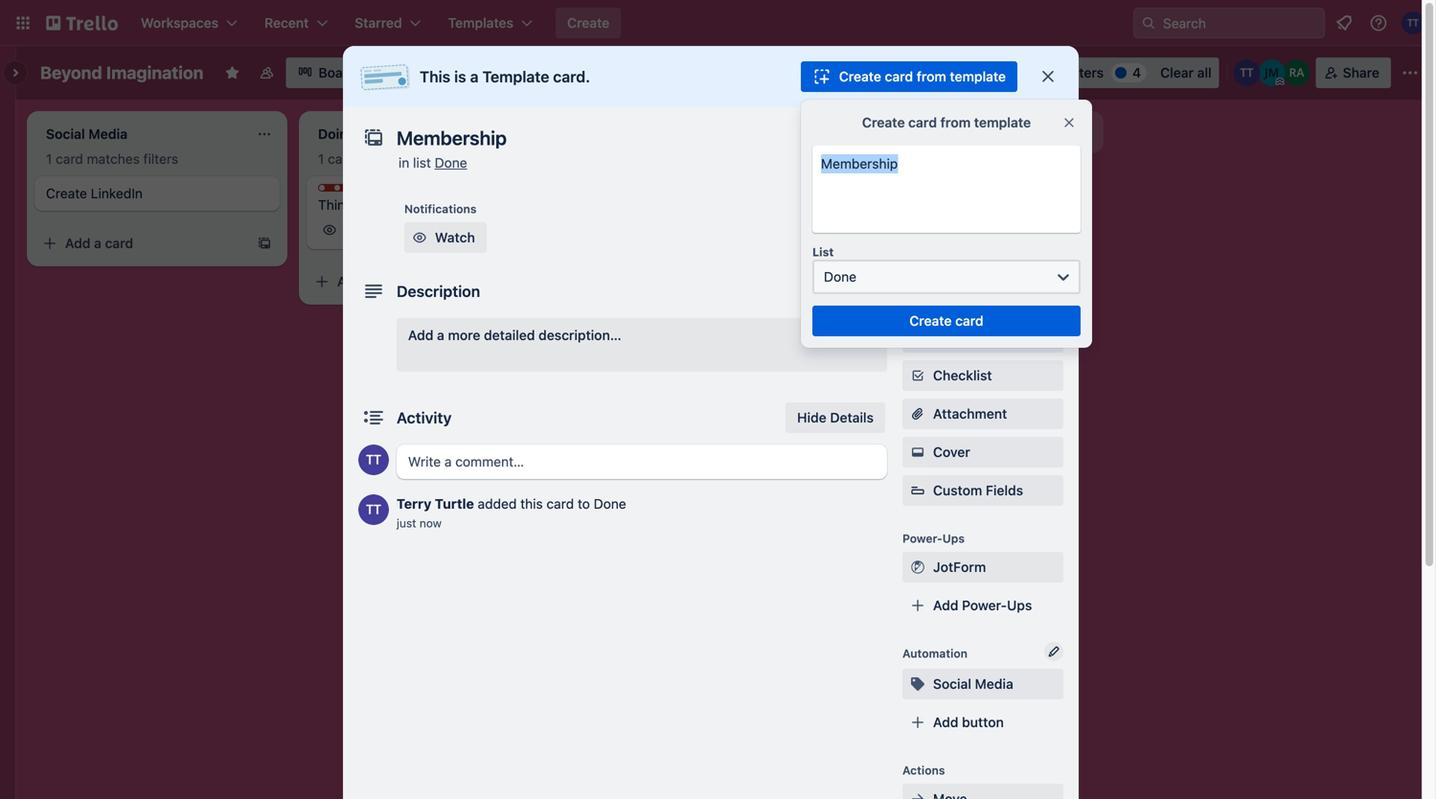 Task type: vqa. For each thing, say whether or not it's contained in the screenshot.
Management corresponding to Product management
no



Task type: describe. For each thing, give the bounding box(es) containing it.
sm image down actions in the right bottom of the page
[[908, 789, 927, 799]]

linkedin
[[91, 185, 143, 201]]

add inside add power-ups link
[[933, 597, 959, 613]]

turtle
[[435, 496, 474, 512]]

now
[[420, 516, 442, 530]]

add inside add another list button
[[878, 124, 903, 140]]

detailed
[[484, 327, 535, 343]]

add power-ups link
[[903, 590, 1064, 621]]

watch button
[[404, 222, 487, 253]]

card down create card from template button
[[908, 114, 937, 130]]

1 horizontal spatial add a card button
[[307, 266, 521, 297]]

custom fields button
[[903, 481, 1064, 500]]

checklist link
[[903, 360, 1064, 391]]

1 horizontal spatial ups
[[1007, 597, 1032, 613]]

hide details link
[[786, 402, 885, 433]]

list
[[812, 245, 834, 259]]

1 vertical spatial create card from template
[[862, 114, 1031, 130]]

card down the watch button
[[377, 274, 405, 289]]

search image
[[1141, 15, 1156, 31]]

terry
[[397, 496, 432, 512]]

board
[[318, 65, 356, 80]]

labels link
[[903, 322, 1064, 353]]

2 1 card matches filters from the left
[[318, 151, 450, 167]]

custom
[[933, 482, 982, 498]]

clear all button
[[1153, 57, 1219, 88]]

join link
[[903, 215, 1064, 245]]

show menu image
[[1401, 63, 1420, 82]]

sm image for checklist
[[908, 366, 927, 385]]

card up add another list
[[885, 69, 913, 84]]

add button button
[[903, 707, 1064, 738]]

add a more detailed description…
[[408, 327, 621, 343]]

another
[[907, 124, 956, 140]]

social
[[933, 676, 971, 692]]

Board name text field
[[31, 57, 213, 88]]

this is a template card.
[[420, 68, 590, 86]]

0 vertical spatial to
[[928, 263, 940, 277]]

card up color: bold red, title: "thoughts" element
[[328, 151, 355, 167]]

sm image for cover
[[908, 443, 927, 462]]

social media
[[933, 676, 1013, 692]]

beyond
[[40, 62, 102, 83]]

notifications
[[404, 202, 477, 216]]

join
[[933, 222, 960, 238]]

add inside add button 'button'
[[933, 714, 959, 730]]

a left more
[[437, 327, 444, 343]]

a right is in the top left of the page
[[470, 68, 479, 86]]

done inside terry turtle added this card to done just now
[[594, 496, 626, 512]]

add power-ups
[[933, 597, 1032, 613]]

list inside button
[[959, 124, 978, 140]]

2 matches from the left
[[359, 151, 412, 167]]

add a card button for create from template… icon in the right of the page
[[579, 316, 793, 347]]

share
[[1343, 65, 1380, 80]]

card down linkedin
[[105, 235, 133, 251]]

automation image
[[1001, 57, 1028, 84]]

create left linkedin
[[46, 185, 87, 201]]

in list done
[[399, 155, 467, 171]]

terry turtle added this card to done just now
[[397, 496, 626, 530]]

imagination
[[106, 62, 204, 83]]

0 horizontal spatial power-
[[903, 532, 943, 545]]

is
[[454, 68, 466, 86]]

template
[[482, 68, 549, 86]]

beyond imagination
[[40, 62, 204, 83]]

thoughts thinking
[[318, 185, 390, 213]]

card inside terry turtle added this card to done just now
[[547, 496, 574, 512]]

2 horizontal spatial done
[[824, 269, 857, 285]]

1 filters from the left
[[143, 151, 178, 167]]

create linkedin
[[46, 185, 143, 201]]

a for the middle add a card button
[[366, 274, 374, 289]]

share button
[[1316, 57, 1391, 88]]

close popover image
[[1062, 115, 1077, 130]]

customize views image
[[377, 63, 396, 82]]

thinking link
[[318, 195, 540, 215]]

card.
[[553, 68, 590, 86]]

all
[[1197, 65, 1212, 80]]

description…
[[539, 327, 621, 343]]

sm image inside social media button
[[908, 675, 927, 694]]

back to home image
[[46, 8, 118, 38]]

automation
[[903, 647, 968, 660]]

details
[[830, 410, 874, 425]]

sm image for members
[[908, 289, 927, 309]]

add a card for add a card button corresponding to create from template… icon in the right of the page
[[609, 323, 677, 339]]

thinking
[[318, 197, 371, 213]]

card right description…
[[649, 323, 677, 339]]

create card from template button
[[801, 61, 1018, 92]]

2 vertical spatial template
[[943, 263, 993, 277]]

checklist
[[933, 367, 992, 383]]



Task type: locate. For each thing, give the bounding box(es) containing it.
sm image left checklist
[[908, 366, 927, 385]]

sm image inside the cover link
[[908, 443, 927, 462]]

color: bold red, title: "thoughts" element
[[318, 184, 390, 198]]

done right in
[[435, 155, 467, 171]]

0 notifications image
[[1333, 11, 1356, 34]]

0 horizontal spatial 1 card matches filters
[[46, 151, 178, 167]]

0 vertical spatial template
[[950, 69, 1006, 84]]

0 vertical spatial done
[[435, 155, 467, 171]]

card right this on the bottom left of the page
[[547, 496, 574, 512]]

0 horizontal spatial matches
[[87, 151, 140, 167]]

sm image left join
[[908, 220, 927, 240]]

Membership text field
[[820, 153, 1073, 211]]

1 up color: bold red, title: "thoughts" element
[[318, 151, 324, 167]]

activity
[[397, 409, 452, 427]]

template
[[950, 69, 1006, 84], [974, 114, 1031, 130], [943, 263, 993, 277]]

matches up linkedin
[[87, 151, 140, 167]]

1 horizontal spatial list
[[959, 124, 978, 140]]

0 horizontal spatial add a card
[[65, 235, 133, 251]]

card up create linkedin
[[56, 151, 83, 167]]

create button
[[556, 8, 621, 38]]

ups up 'jotform'
[[943, 532, 965, 545]]

1
[[46, 151, 52, 167], [318, 151, 324, 167]]

board link
[[286, 57, 368, 88]]

sm image up create card
[[908, 289, 927, 309]]

4 sm image from the top
[[908, 558, 927, 577]]

2 sm image from the top
[[908, 328, 927, 347]]

ups up media
[[1007, 597, 1032, 613]]

template up the members
[[943, 263, 993, 277]]

watch
[[435, 229, 475, 245]]

jotform
[[933, 559, 986, 575]]

add
[[878, 124, 903, 140], [65, 235, 91, 251], [903, 263, 925, 277], [337, 274, 363, 289], [609, 323, 635, 339], [408, 327, 434, 343], [933, 597, 959, 613], [933, 714, 959, 730]]

1 vertical spatial ups
[[1007, 597, 1032, 613]]

clear
[[1160, 65, 1194, 80]]

0 vertical spatial ups
[[943, 532, 965, 545]]

button
[[962, 714, 1004, 730]]

1 card matches filters
[[46, 151, 178, 167], [318, 151, 450, 167]]

2 vertical spatial add a card
[[609, 323, 677, 339]]

labels
[[933, 329, 975, 345]]

create card button
[[812, 306, 1081, 336]]

2 horizontal spatial add a card button
[[579, 316, 793, 347]]

to up the members
[[928, 263, 940, 277]]

1 vertical spatial template
[[974, 114, 1031, 130]]

this
[[420, 68, 450, 86]]

1 1 card matches filters from the left
[[46, 151, 178, 167]]

matches
[[87, 151, 140, 167], [359, 151, 412, 167]]

1 1 from the left
[[46, 151, 52, 167]]

template inside button
[[950, 69, 1006, 84]]

1 up create linkedin
[[46, 151, 52, 167]]

1 horizontal spatial 1
[[318, 151, 324, 167]]

1 sm image from the top
[[908, 220, 927, 240]]

a right description…
[[638, 323, 646, 339]]

done link
[[435, 155, 467, 171]]

card
[[885, 69, 913, 84], [908, 114, 937, 130], [56, 151, 83, 167], [328, 151, 355, 167], [105, 235, 133, 251], [377, 274, 405, 289], [955, 313, 984, 329], [649, 323, 677, 339], [547, 496, 574, 512]]

open information menu image
[[1369, 13, 1388, 33]]

sm image inside labels link
[[908, 328, 927, 347]]

card up labels
[[955, 313, 984, 329]]

power- down 'jotform'
[[962, 597, 1007, 613]]

list right in
[[413, 155, 431, 171]]

cover
[[933, 444, 970, 460]]

social media button
[[903, 669, 1064, 699]]

1 vertical spatial power-
[[962, 597, 1007, 613]]

clear all
[[1160, 65, 1212, 80]]

add to template
[[903, 263, 993, 277]]

sm image for jotform
[[908, 558, 927, 577]]

add another list button
[[843, 111, 1104, 153]]

0 horizontal spatial list
[[413, 155, 431, 171]]

sm image inside checklist "link"
[[908, 366, 927, 385]]

create left another
[[862, 114, 905, 130]]

jeremy miller (jeremymiller198) image
[[1259, 59, 1286, 86]]

ruby anderson (rubyanderson7) image
[[1284, 59, 1310, 86]]

4
[[1133, 65, 1141, 80]]

power- up 'jotform'
[[903, 532, 943, 545]]

create up card.
[[567, 15, 610, 31]]

0 vertical spatial add a card button
[[34, 228, 249, 259]]

members link
[[903, 284, 1064, 314]]

to
[[928, 263, 940, 277], [578, 496, 590, 512]]

hide details
[[797, 410, 874, 425]]

sm image inside the watch button
[[410, 228, 429, 247]]

add a card for add a card button associated with create from template… image
[[65, 235, 133, 251]]

filters right in
[[415, 151, 450, 167]]

attachment
[[933, 406, 1007, 422]]

from
[[917, 69, 946, 84], [940, 114, 971, 130]]

sm image down thinking link
[[410, 228, 429, 247]]

thoughts
[[337, 185, 390, 198]]

1 vertical spatial done
[[824, 269, 857, 285]]

a down create linkedin
[[94, 235, 101, 251]]

create up add another list
[[839, 69, 881, 84]]

1 vertical spatial add a card button
[[307, 266, 521, 297]]

1 vertical spatial add a card
[[337, 274, 405, 289]]

0 vertical spatial list
[[959, 124, 978, 140]]

1 horizontal spatial power-
[[962, 597, 1007, 613]]

ups
[[943, 532, 965, 545], [1007, 597, 1032, 613]]

add a card
[[65, 235, 133, 251], [337, 274, 405, 289], [609, 323, 677, 339]]

1 vertical spatial from
[[940, 114, 971, 130]]

fields
[[986, 482, 1023, 498]]

done down 'write a comment' text field
[[594, 496, 626, 512]]

hide
[[797, 410, 827, 425]]

create card
[[910, 313, 984, 329]]

1 card matches filters up linkedin
[[46, 151, 178, 167]]

add button
[[933, 714, 1004, 730]]

0 horizontal spatial 1
[[46, 151, 52, 167]]

create inside primary element
[[567, 15, 610, 31]]

filters
[[143, 151, 178, 167], [415, 151, 450, 167]]

0 horizontal spatial filters
[[143, 151, 178, 167]]

power ups image
[[975, 65, 990, 80]]

0 horizontal spatial done
[[435, 155, 467, 171]]

template up add another list button
[[950, 69, 1006, 84]]

create linkedin link
[[46, 184, 268, 203]]

this
[[520, 496, 543, 512]]

in
[[399, 155, 409, 171]]

2 filters from the left
[[415, 151, 450, 167]]

sm image left labels
[[908, 328, 927, 347]]

0 vertical spatial power-
[[903, 532, 943, 545]]

add a more detailed description… link
[[397, 318, 887, 372]]

1 horizontal spatial add a card
[[337, 274, 405, 289]]

power-ups
[[903, 532, 965, 545]]

2 horizontal spatial add a card
[[609, 323, 677, 339]]

1 horizontal spatial to
[[928, 263, 940, 277]]

add a card for the middle add a card button
[[337, 274, 405, 289]]

added
[[478, 496, 517, 512]]

members
[[933, 291, 993, 307]]

sm image inside join link
[[908, 220, 927, 240]]

description
[[397, 282, 480, 300]]

a for add a card button corresponding to create from template… icon in the right of the page
[[638, 323, 646, 339]]

add inside add a more detailed description… link
[[408, 327, 434, 343]]

to right this on the bottom left of the page
[[578, 496, 590, 512]]

create card from template down create card from template button
[[862, 114, 1031, 130]]

from left power ups image
[[917, 69, 946, 84]]

2 1 from the left
[[318, 151, 324, 167]]

from inside button
[[917, 69, 946, 84]]

2 vertical spatial add a card button
[[579, 316, 793, 347]]

sm image for labels
[[908, 328, 927, 347]]

Search field
[[1156, 9, 1324, 37]]

more
[[448, 327, 480, 343]]

1 horizontal spatial matches
[[359, 151, 412, 167]]

3 sm image from the top
[[908, 443, 927, 462]]

0 vertical spatial add a card
[[65, 235, 133, 251]]

workspace visible image
[[259, 65, 274, 80]]

a for add a card button associated with create from template… image
[[94, 235, 101, 251]]

list right another
[[959, 124, 978, 140]]

list
[[959, 124, 978, 140], [413, 155, 431, 171]]

a
[[470, 68, 479, 86], [94, 235, 101, 251], [366, 274, 374, 289], [638, 323, 646, 339], [437, 327, 444, 343]]

filters
[[1065, 65, 1104, 80]]

matches up the thoughts
[[359, 151, 412, 167]]

custom fields
[[933, 482, 1023, 498]]

primary element
[[0, 0, 1436, 46]]

1 horizontal spatial done
[[594, 496, 626, 512]]

add a card button for create from template… image
[[34, 228, 249, 259]]

actions
[[903, 764, 945, 777]]

None text field
[[387, 121, 1019, 155]]

create card from template
[[839, 69, 1006, 84], [862, 114, 1031, 130]]

sm image
[[908, 220, 927, 240], [908, 328, 927, 347], [908, 443, 927, 462], [908, 558, 927, 577], [908, 675, 927, 694]]

create card from template up add another list
[[839, 69, 1006, 84]]

0 vertical spatial from
[[917, 69, 946, 84]]

5 sm image from the top
[[908, 675, 927, 694]]

0 vertical spatial create card from template
[[839, 69, 1006, 84]]

create from template… image
[[257, 236, 272, 251]]

create
[[567, 15, 610, 31], [839, 69, 881, 84], [862, 114, 905, 130], [46, 185, 87, 201], [910, 313, 952, 329]]

star or unstar board image
[[225, 65, 240, 80]]

sm image for join
[[908, 220, 927, 240]]

create from template… image
[[801, 324, 816, 339]]

filters up create linkedin link
[[143, 151, 178, 167]]

Write a comment text field
[[397, 445, 887, 479]]

just now link
[[397, 516, 442, 530]]

template down automation image
[[974, 114, 1031, 130]]

1 horizontal spatial filters
[[415, 151, 450, 167]]

0 horizontal spatial to
[[578, 496, 590, 512]]

1 card matches filters up the thoughts
[[318, 151, 450, 167]]

to inside terry turtle added this card to done just now
[[578, 496, 590, 512]]

1 vertical spatial to
[[578, 496, 590, 512]]

create card from template inside button
[[839, 69, 1006, 84]]

cover link
[[903, 437, 1064, 468]]

sm image down power-ups
[[908, 558, 927, 577]]

1 matches from the left
[[87, 151, 140, 167]]

sm image for watch
[[410, 228, 429, 247]]

sm image
[[410, 228, 429, 247], [908, 289, 927, 309], [908, 366, 927, 385], [908, 789, 927, 799]]

power-
[[903, 532, 943, 545], [962, 597, 1007, 613]]

2 vertical spatial done
[[594, 496, 626, 512]]

create up labels
[[910, 313, 952, 329]]

done
[[435, 155, 467, 171], [824, 269, 857, 285], [594, 496, 626, 512]]

media
[[975, 676, 1013, 692]]

1 horizontal spatial 1 card matches filters
[[318, 151, 450, 167]]

0 horizontal spatial ups
[[943, 532, 965, 545]]

attachment button
[[903, 399, 1064, 429]]

from up membership text box
[[940, 114, 971, 130]]

sm image left cover
[[908, 443, 927, 462]]

terry turtle (terryturtle) image
[[1402, 11, 1425, 34], [1234, 59, 1261, 86], [358, 445, 389, 475], [358, 494, 389, 525]]

a left description
[[366, 274, 374, 289]]

add another list
[[878, 124, 978, 140]]

0 horizontal spatial add a card button
[[34, 228, 249, 259]]

1 vertical spatial list
[[413, 155, 431, 171]]

sm image inside members "link"
[[908, 289, 927, 309]]

sm image left social
[[908, 675, 927, 694]]

add a card button
[[34, 228, 249, 259], [307, 266, 521, 297], [579, 316, 793, 347]]

just
[[397, 516, 416, 530]]

done down "list"
[[824, 269, 857, 285]]



